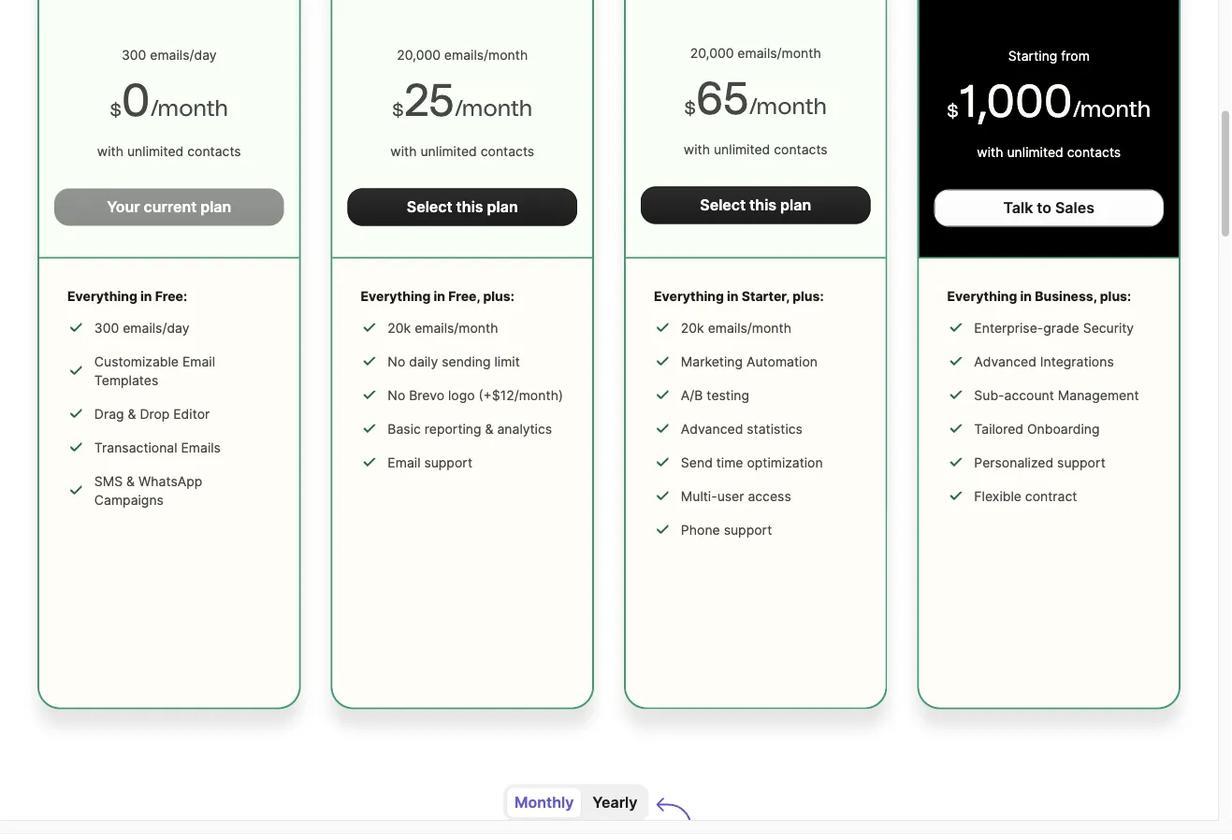 Task type: vqa. For each thing, say whether or not it's contained in the screenshot.
the right 20k
yes



Task type: describe. For each thing, give the bounding box(es) containing it.
$ 25 / month
[[392, 73, 533, 127]]

in for 0
[[140, 288, 152, 304]]

a/b testing
[[681, 387, 749, 403]]

your
[[107, 198, 140, 216]]

personalized support
[[974, 455, 1106, 471]]

)
[[559, 387, 563, 403]]

everything in business, plus:
[[947, 288, 1131, 304]]

basic reporting & analytics
[[388, 421, 552, 437]]

0
[[121, 73, 150, 127]]

email support
[[388, 455, 473, 471]]

emails
[[181, 440, 221, 456]]

with unlimited contacts for 0
[[97, 143, 241, 159]]

customizable email templates
[[94, 354, 215, 388]]

emails for 65
[[738, 45, 777, 61]]

everything in starter, plus:
[[654, 288, 824, 304]]

drag
[[94, 406, 124, 422]]

send time optimization
[[681, 455, 823, 471]]

multi-
[[681, 488, 717, 504]]

/ inside the $ 65 / month
[[749, 92, 757, 119]]

management
[[1058, 387, 1139, 403]]

day
[[194, 47, 217, 63]]

yearly button
[[585, 788, 645, 818]]

everything in free:
[[67, 288, 187, 304]]

20,000 emails / month for 25
[[397, 47, 528, 63]]

with for 0
[[97, 143, 124, 159]]

user
[[717, 488, 744, 504]]

starter,
[[742, 288, 790, 304]]

your current plan
[[107, 198, 231, 216]]

/ inside $ 0 / month
[[150, 94, 158, 121]]

select for 25
[[407, 198, 453, 216]]

current
[[144, 198, 197, 216]]

talk
[[1003, 199, 1033, 217]]

in for 65
[[727, 288, 739, 304]]

advanced for advanced statistics
[[681, 421, 743, 437]]

optimization
[[747, 455, 823, 471]]

unlimited for 0
[[127, 143, 184, 159]]

sms & whatsapp campaigns
[[94, 473, 202, 508]]

talk to sales button
[[934, 189, 1164, 227]]

contacts for 0
[[187, 143, 241, 159]]

editor
[[173, 406, 210, 422]]

flexible contract
[[974, 488, 1077, 504]]

1,000
[[959, 74, 1073, 128]]

tailored onboarding
[[974, 421, 1100, 437]]

no brevo logo (+$12 /month )
[[388, 387, 563, 403]]

customizable
[[94, 354, 179, 370]]

flexible
[[974, 488, 1022, 504]]

enterprise-grade security
[[974, 320, 1134, 336]]

plan for 65
[[780, 196, 811, 214]]

/ inside the $ 1,000 / month
[[1073, 95, 1080, 122]]

time
[[716, 455, 743, 471]]

drag & drop editor
[[94, 406, 210, 422]]

300 for 300 emails/day
[[94, 320, 119, 336]]

enterprise-
[[974, 320, 1044, 336]]

& down (+$12
[[485, 421, 494, 437]]

300 emails / day
[[122, 47, 217, 63]]

account
[[1004, 387, 1054, 403]]

plus: for 1,000
[[1100, 288, 1131, 304]]

phone
[[681, 522, 720, 538]]

everything in free, plus:
[[361, 288, 514, 304]]

25
[[404, 73, 455, 127]]

automation
[[747, 354, 818, 370]]

your current plan button
[[54, 189, 284, 226]]

logo
[[448, 387, 475, 403]]

plan for 0
[[200, 198, 231, 216]]

free:
[[155, 288, 187, 304]]

sub-
[[974, 387, 1004, 403]]

marketing
[[681, 354, 743, 370]]

tailored
[[974, 421, 1024, 437]]

select this plan for 65
[[700, 196, 811, 214]]

in for 25
[[434, 288, 445, 304]]

month up the $ 25 / month
[[488, 47, 528, 63]]

support for 1,000
[[1057, 455, 1106, 471]]

/ inside the $ 25 / month
[[455, 94, 462, 121]]

unlimited for 1,000
[[1007, 144, 1064, 160]]

month for 25
[[462, 94, 533, 121]]

sales
[[1055, 199, 1095, 217]]

month for 65
[[757, 92, 827, 119]]

in for 1,000
[[1020, 288, 1032, 304]]

this for 65
[[750, 196, 777, 214]]

contacts for 25
[[481, 143, 534, 159]]

select this plan for 25
[[407, 198, 518, 216]]

contract
[[1025, 488, 1077, 504]]

advanced for advanced integrations
[[974, 354, 1037, 370]]

monthly
[[515, 794, 574, 812]]

basic
[[388, 421, 421, 437]]

free,
[[448, 288, 480, 304]]

plus: for 25
[[483, 288, 514, 304]]

reporting
[[425, 421, 481, 437]]

1 horizontal spatial support
[[724, 522, 772, 538]]

unlimited for 65
[[714, 141, 770, 157]]

$ for 1,000
[[947, 101, 959, 121]]

$ 0 / month
[[110, 73, 228, 127]]

month for 0
[[158, 94, 228, 121]]

with unlimited contacts for 65
[[684, 141, 828, 157]]

sms
[[94, 473, 123, 489]]

limit
[[494, 354, 520, 370]]



Task type: locate. For each thing, give the bounding box(es) containing it.
1 vertical spatial no
[[388, 387, 405, 403]]

1 vertical spatial 300
[[94, 320, 119, 336]]

select up "everything in starter, plus:"
[[700, 196, 746, 214]]

& right drag
[[128, 406, 136, 422]]

transactional emails
[[94, 440, 221, 456]]

templates
[[94, 372, 158, 388]]

20k for 25
[[388, 320, 411, 336]]

$ inside the $ 1,000 / month
[[947, 101, 959, 121]]

select this plan button up starter,
[[641, 187, 871, 224]]

4 in from the left
[[1020, 288, 1032, 304]]

with unlimited contacts for 25
[[390, 143, 534, 159]]

select this plan up free,
[[407, 198, 518, 216]]

emails/month down "everything in starter, plus:"
[[708, 320, 792, 336]]

1 20k emails/month from the left
[[388, 320, 498, 336]]

transactional
[[94, 440, 177, 456]]

advanced down enterprise-
[[974, 354, 1037, 370]]

in left starter,
[[727, 288, 739, 304]]

everything up 300 emails/day
[[67, 288, 137, 304]]

20,000 emails / month up the $ 25 / month
[[397, 47, 528, 63]]

personalized
[[974, 455, 1054, 471]]

$ for 25
[[392, 100, 404, 120]]

everything for 65
[[654, 288, 724, 304]]

20,000 up 65 at the top right of page
[[690, 45, 734, 61]]

everything for 0
[[67, 288, 137, 304]]

select this plan up starter,
[[700, 196, 811, 214]]

20,000 emails / month
[[690, 45, 821, 61], [397, 47, 528, 63]]

talk to sales
[[1003, 199, 1095, 217]]

phone support
[[681, 522, 772, 538]]

send
[[681, 455, 713, 471]]

& up campaigns
[[126, 473, 135, 489]]

1 horizontal spatial 20k emails/month
[[681, 320, 792, 336]]

0 horizontal spatial 20,000
[[397, 47, 441, 63]]

everything
[[67, 288, 137, 304], [361, 288, 431, 304], [654, 288, 724, 304], [947, 288, 1017, 304]]

support down multi-user access in the right of the page
[[724, 522, 772, 538]]

onboarding
[[1027, 421, 1100, 437]]

with down 25
[[390, 143, 417, 159]]

emails left the "day"
[[150, 47, 189, 63]]

1 horizontal spatial 300
[[122, 47, 146, 63]]

month inside the $ 25 / month
[[462, 94, 533, 121]]

$ inside the $ 25 / month
[[392, 100, 404, 120]]

& inside sms & whatsapp campaigns
[[126, 473, 135, 489]]

with down 65 at the top right of page
[[684, 141, 710, 157]]

this up starter,
[[750, 196, 777, 214]]

2 20k emails/month from the left
[[681, 320, 792, 336]]

1 horizontal spatial select this plan button
[[641, 187, 871, 224]]

month for 1,000
[[1080, 95, 1151, 122]]

with
[[684, 141, 710, 157], [97, 143, 124, 159], [390, 143, 417, 159], [977, 144, 1004, 160]]

$ for 65
[[684, 98, 696, 118]]

advanced statistics
[[681, 421, 803, 437]]

in left free,
[[434, 288, 445, 304]]

2 horizontal spatial emails
[[738, 45, 777, 61]]

everything up marketing
[[654, 288, 724, 304]]

0 horizontal spatial select this plan
[[407, 198, 518, 216]]

2 horizontal spatial plan
[[780, 196, 811, 214]]

emails
[[738, 45, 777, 61], [150, 47, 189, 63], [444, 47, 484, 63]]

month inside $ 0 / month
[[158, 94, 228, 121]]

/month
[[514, 387, 559, 403]]

advanced integrations
[[974, 354, 1114, 370]]

2 no from the top
[[388, 387, 405, 403]]

20k for 65
[[681, 320, 704, 336]]

unlimited down the $ 25 / month
[[421, 143, 477, 159]]

advanced down a/b testing
[[681, 421, 743, 437]]

1 horizontal spatial this
[[750, 196, 777, 214]]

2 in from the left
[[434, 288, 445, 304]]

starting
[[1008, 48, 1058, 64]]

plus: right starter,
[[793, 288, 824, 304]]

contacts for 65
[[774, 141, 828, 157]]

$ 1,000 / month
[[947, 74, 1151, 128]]

support down reporting
[[424, 455, 473, 471]]

0 vertical spatial email
[[182, 354, 215, 370]]

0 horizontal spatial advanced
[[681, 421, 743, 437]]

20k
[[388, 320, 411, 336], [681, 320, 704, 336]]

20k up daily
[[388, 320, 411, 336]]

20,000 emails / month up the $ 65 / month
[[690, 45, 821, 61]]

grade
[[1044, 320, 1080, 336]]

$ for 0
[[110, 100, 121, 120]]

unlimited down the $ 1,000 / month
[[1007, 144, 1064, 160]]

business,
[[1035, 288, 1097, 304]]

support for 25
[[424, 455, 473, 471]]

to
[[1037, 199, 1052, 217]]

1 in from the left
[[140, 288, 152, 304]]

analytics
[[497, 421, 552, 437]]

$
[[684, 98, 696, 118], [110, 100, 121, 120], [392, 100, 404, 120], [947, 101, 959, 121]]

1 horizontal spatial plus:
[[793, 288, 824, 304]]

support
[[424, 455, 473, 471], [1057, 455, 1106, 471], [724, 522, 772, 538]]

emails/month down free,
[[415, 320, 498, 336]]

with for 1,000
[[977, 144, 1004, 160]]

contacts down the $ 65 / month
[[774, 141, 828, 157]]

with down 1,000
[[977, 144, 1004, 160]]

20,000 for 65
[[690, 45, 734, 61]]

this for 25
[[456, 198, 483, 216]]

with unlimited contacts down $ 0 / month
[[97, 143, 241, 159]]

unlimited
[[714, 141, 770, 157], [127, 143, 184, 159], [421, 143, 477, 159], [1007, 144, 1064, 160]]

month inside the $ 65 / month
[[757, 92, 827, 119]]

1 horizontal spatial emails
[[444, 47, 484, 63]]

marketing automation
[[681, 354, 818, 370]]

1 plus: from the left
[[483, 288, 514, 304]]

plan for 25
[[487, 198, 518, 216]]

everything up enterprise-
[[947, 288, 1017, 304]]

2 horizontal spatial plus:
[[1100, 288, 1131, 304]]

1 vertical spatial advanced
[[681, 421, 743, 437]]

campaigns
[[94, 492, 164, 508]]

with unlimited contacts down the $ 25 / month
[[390, 143, 534, 159]]

1 vertical spatial email
[[388, 455, 421, 471]]

1 horizontal spatial select
[[700, 196, 746, 214]]

with unlimited contacts down the $ 65 / month
[[684, 141, 828, 157]]

no for no daily sending limit
[[388, 354, 405, 370]]

20,000
[[690, 45, 734, 61], [397, 47, 441, 63]]

0 horizontal spatial plan
[[200, 198, 231, 216]]

300 down everything in free:
[[94, 320, 119, 336]]

yearly
[[593, 794, 638, 812]]

plus: right free,
[[483, 288, 514, 304]]

with unlimited contacts
[[684, 141, 828, 157], [97, 143, 241, 159], [390, 143, 534, 159], [977, 144, 1121, 160]]

20k emails/month for 65
[[681, 320, 792, 336]]

access
[[748, 488, 791, 504]]

1 everything from the left
[[67, 288, 137, 304]]

300 for 300 emails / day
[[122, 47, 146, 63]]

month up the $ 65 / month
[[782, 45, 821, 61]]

security
[[1083, 320, 1134, 336]]

in left free:
[[140, 288, 152, 304]]

with for 65
[[684, 141, 710, 157]]

month down the "day"
[[158, 94, 228, 121]]

1 horizontal spatial advanced
[[974, 354, 1037, 370]]

email down basic
[[388, 455, 421, 471]]

3 everything from the left
[[654, 288, 724, 304]]

3 plus: from the left
[[1100, 288, 1131, 304]]

in up enterprise-
[[1020, 288, 1032, 304]]

brevo
[[409, 387, 444, 403]]

20k emails/month down "everything in starter, plus:"
[[681, 320, 792, 336]]

sending
[[442, 354, 491, 370]]

plus: up security
[[1100, 288, 1131, 304]]

select
[[700, 196, 746, 214], [407, 198, 453, 216]]

0 horizontal spatial 20k emails/month
[[388, 320, 498, 336]]

1 20k from the left
[[388, 320, 411, 336]]

20k emails/month for 25
[[388, 320, 498, 336]]

sub-account management
[[974, 387, 1139, 403]]

1 horizontal spatial 20k
[[681, 320, 704, 336]]

unlimited for 25
[[421, 143, 477, 159]]

advanced
[[974, 354, 1037, 370], [681, 421, 743, 437]]

email
[[182, 354, 215, 370], [388, 455, 421, 471]]

select this plan button up free,
[[348, 189, 577, 226]]

&
[[128, 406, 136, 422], [485, 421, 494, 437], [126, 473, 135, 489]]

(+$12
[[479, 387, 514, 403]]

support down onboarding
[[1057, 455, 1106, 471]]

multi-user access
[[681, 488, 791, 504]]

no left daily
[[388, 354, 405, 370]]

& for drop
[[128, 406, 136, 422]]

0 horizontal spatial support
[[424, 455, 473, 471]]

no for no brevo logo (+$12 /month )
[[388, 387, 405, 403]]

month down from
[[1080, 95, 1151, 122]]

contacts down $ 0 / month
[[187, 143, 241, 159]]

20,000 up 25
[[397, 47, 441, 63]]

0 horizontal spatial emails
[[150, 47, 189, 63]]

emails up the $ 25 / month
[[444, 47, 484, 63]]

month right 65 at the top right of page
[[757, 92, 827, 119]]

statistics
[[747, 421, 803, 437]]

this up free,
[[456, 198, 483, 216]]

integrations
[[1040, 354, 1114, 370]]

select for 65
[[700, 196, 746, 214]]

20,000 emails / month for 65
[[690, 45, 821, 61]]

everything left free,
[[361, 288, 431, 304]]

0 horizontal spatial email
[[182, 354, 215, 370]]

1 horizontal spatial emails/month
[[708, 320, 792, 336]]

emails for 0
[[150, 47, 189, 63]]

select up everything in free, plus:
[[407, 198, 453, 216]]

testing
[[707, 387, 749, 403]]

0 horizontal spatial this
[[456, 198, 483, 216]]

1 horizontal spatial plan
[[487, 198, 518, 216]]

300 up 0
[[122, 47, 146, 63]]

1 horizontal spatial select this plan
[[700, 196, 811, 214]]

emails for 25
[[444, 47, 484, 63]]

emails/month for 25
[[415, 320, 498, 336]]

2 20k from the left
[[681, 320, 704, 336]]

unlimited down $ 0 / month
[[127, 143, 184, 159]]

$ inside $ 0 / month
[[110, 100, 121, 120]]

0 horizontal spatial 20,000 emails / month
[[397, 47, 528, 63]]

month inside the $ 1,000 / month
[[1080, 95, 1151, 122]]

a/b
[[681, 387, 703, 403]]

emails/month for 65
[[708, 320, 792, 336]]

2 emails/month from the left
[[708, 320, 792, 336]]

contacts up sales on the top right
[[1067, 144, 1121, 160]]

2 plus: from the left
[[793, 288, 824, 304]]

0 horizontal spatial select this plan button
[[348, 189, 577, 226]]

from
[[1061, 48, 1090, 64]]

emails up the $ 65 / month
[[738, 45, 777, 61]]

20k up marketing
[[681, 320, 704, 336]]

with for 25
[[390, 143, 417, 159]]

select this plan button
[[641, 187, 871, 224], [348, 189, 577, 226]]

month right 25
[[462, 94, 533, 121]]

plus:
[[483, 288, 514, 304], [793, 288, 824, 304], [1100, 288, 1131, 304]]

0 horizontal spatial 300
[[94, 320, 119, 336]]

drop
[[140, 406, 170, 422]]

$ inside the $ 65 / month
[[684, 98, 696, 118]]

with unlimited contacts for 1,000
[[977, 144, 1121, 160]]

20k emails/month
[[388, 320, 498, 336], [681, 320, 792, 336]]

0 vertical spatial no
[[388, 354, 405, 370]]

0 horizontal spatial 20k
[[388, 320, 411, 336]]

1 horizontal spatial email
[[388, 455, 421, 471]]

no left brevo
[[388, 387, 405, 403]]

monthly button
[[507, 788, 581, 818]]

1 no from the top
[[388, 354, 405, 370]]

contacts down the $ 25 / month
[[481, 143, 534, 159]]

2 horizontal spatial support
[[1057, 455, 1106, 471]]

0 vertical spatial 300
[[122, 47, 146, 63]]

20,000 for 25
[[397, 47, 441, 63]]

everything for 1,000
[[947, 288, 1017, 304]]

1 horizontal spatial 20,000 emails / month
[[690, 45, 821, 61]]

/
[[777, 45, 782, 61], [189, 47, 194, 63], [484, 47, 488, 63], [749, 92, 757, 119], [150, 94, 158, 121], [455, 94, 462, 121], [1073, 95, 1080, 122]]

plus: for 65
[[793, 288, 824, 304]]

with down 0
[[97, 143, 124, 159]]

email up editor
[[182, 354, 215, 370]]

with unlimited contacts down the $ 1,000 / month
[[977, 144, 1121, 160]]

4 everything from the left
[[947, 288, 1017, 304]]

starting from
[[1008, 48, 1090, 64]]

contacts for 1,000
[[1067, 144, 1121, 160]]

$ 65 / month
[[684, 71, 827, 125]]

& for whatsapp
[[126, 473, 135, 489]]

unlimited down the $ 65 / month
[[714, 141, 770, 157]]

1 emails/month from the left
[[415, 320, 498, 336]]

daily
[[409, 354, 438, 370]]

1 horizontal spatial 20,000
[[690, 45, 734, 61]]

0 horizontal spatial plus:
[[483, 288, 514, 304]]

select this plan button for 65
[[641, 187, 871, 224]]

3 in from the left
[[727, 288, 739, 304]]

whatsapp
[[138, 473, 202, 489]]

2 everything from the left
[[361, 288, 431, 304]]

0 vertical spatial advanced
[[974, 354, 1037, 370]]

select this plan button for 25
[[348, 189, 577, 226]]

300 emails/day
[[94, 320, 189, 336]]

20k emails/month down everything in free, plus:
[[388, 320, 498, 336]]

0 horizontal spatial emails/month
[[415, 320, 498, 336]]

contacts
[[774, 141, 828, 157], [187, 143, 241, 159], [481, 143, 534, 159], [1067, 144, 1121, 160]]

emails/day
[[123, 320, 189, 336]]

email inside customizable email templates
[[182, 354, 215, 370]]

everything for 25
[[361, 288, 431, 304]]

no daily sending limit
[[388, 354, 520, 370]]

0 horizontal spatial select
[[407, 198, 453, 216]]



